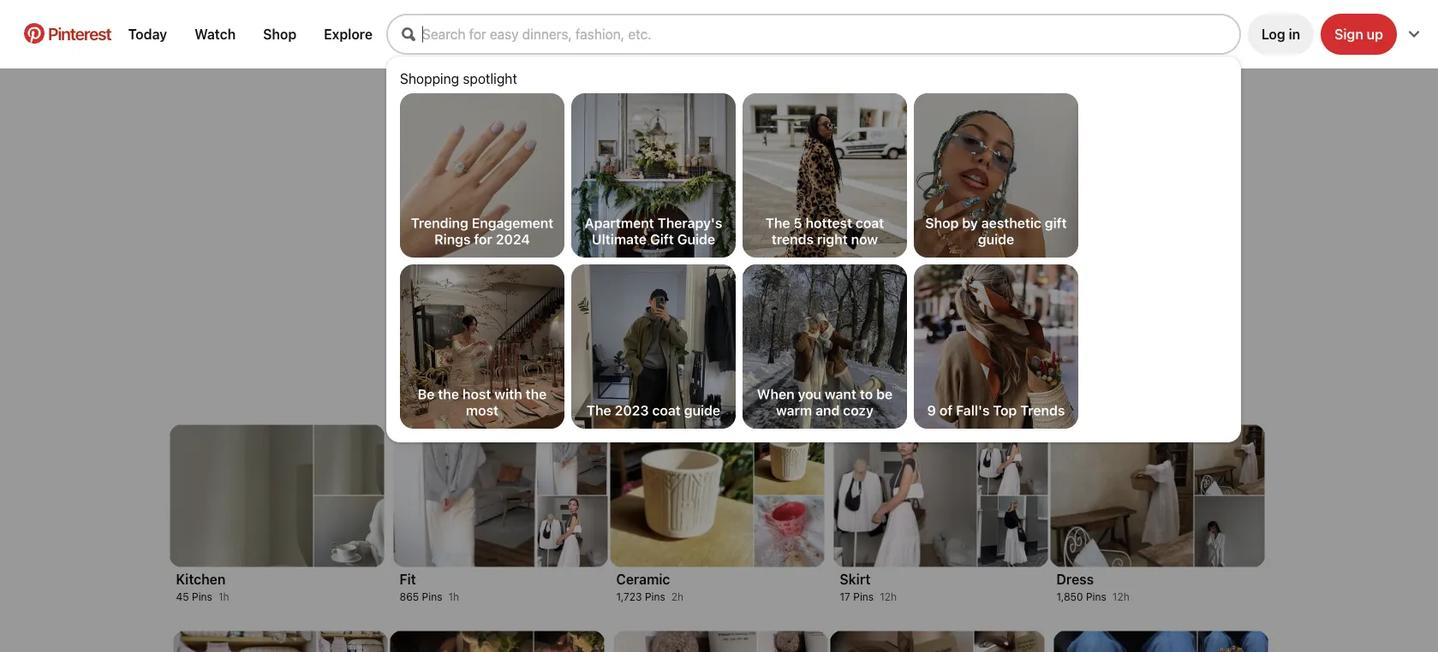 Task type: locate. For each thing, give the bounding box(es) containing it.
ceramic image
[[610, 425, 753, 567], [754, 425, 824, 495], [754, 496, 824, 567]]

12h inside dress 1,850 pins 12h
[[1112, 591, 1129, 603]]

now
[[851, 231, 878, 248]]

1 horizontal spatial guide
[[978, 231, 1014, 248]]

·
[[726, 263, 729, 277]]

you
[[798, 386, 821, 403]]

shop inside shop by aesthetic gift guide
[[925, 215, 959, 231]]

0 horizontal spatial baby image
[[614, 632, 757, 653]]

coat
[[856, 215, 884, 231], [652, 403, 681, 419]]

0 vertical spatial the
[[766, 215, 790, 231]]

the left the 2023
[[587, 403, 611, 419]]

1 horizontal spatial baby image
[[758, 632, 828, 653]]

12h right 17
[[880, 591, 897, 603]]

shop left by
[[925, 215, 959, 231]]

1 1h from the left
[[218, 591, 229, 603]]

list
[[61, 414, 1377, 653]]

0 vertical spatial guide
[[978, 231, 1014, 248]]

kitchen 45 pins 1h
[[176, 572, 229, 603]]

1 horizontal spatial cake image
[[534, 632, 604, 653]]

pins inside skirt 17 pins 12h
[[853, 591, 874, 603]]

pins inside fit 865 pins 1h
[[422, 591, 442, 603]]

1 horizontal spatial shop
[[925, 215, 959, 231]]

coat inside the 5 hottest coat trends right now
[[856, 215, 884, 231]]

2 baby image from the left
[[758, 632, 828, 653]]

design image
[[173, 632, 316, 653], [317, 632, 388, 653]]

pins
[[192, 591, 212, 603], [422, 591, 442, 603], [645, 591, 665, 603], [853, 591, 874, 603], [1086, 591, 1106, 603]]

guide down created
[[684, 403, 720, 419]]

@sem_g_
[[688, 228, 750, 245]]

0 horizontal spatial shop
[[263, 26, 297, 42]]

when you want to be warm and cozy
[[757, 386, 893, 419]]

1 pants image from the left
[[1054, 632, 1197, 653]]

dress image
[[1051, 425, 1194, 567], [1194, 425, 1265, 495], [1194, 496, 1265, 567]]

pins right 1,850
[[1086, 591, 1106, 603]]

the right be
[[438, 386, 459, 403]]

the right with
[[526, 386, 547, 403]]

0 horizontal spatial cake image
[[390, 632, 533, 653]]

1 baby image from the left
[[614, 632, 757, 653]]

the for the 2023 coat guide
[[587, 403, 611, 419]]

created link
[[653, 370, 718, 400]]

warm
[[776, 403, 812, 419]]

0 vertical spatial shop
[[263, 26, 297, 42]]

1h right 865
[[448, 591, 459, 603]]

1 vertical spatial coat
[[652, 403, 681, 419]]

baby image
[[614, 632, 757, 653], [758, 632, 828, 653]]

coat right right at the right top
[[856, 215, 884, 231]]

1 vertical spatial guide
[[684, 403, 720, 419]]

by
[[962, 215, 978, 231]]

1 the from the left
[[438, 386, 459, 403]]

2 12h from the left
[[1112, 591, 1129, 603]]

Search text field
[[422, 26, 1239, 42]]

0 horizontal spatial 1h
[[218, 591, 229, 603]]

pins for dress
[[1086, 591, 1106, 603]]

1 horizontal spatial 12h
[[1112, 591, 1129, 603]]

host
[[462, 386, 491, 403]]

pins inside kitchen 45 pins 1h
[[192, 591, 212, 603]]

pins down kitchen
[[192, 591, 212, 603]]

0 vertical spatial coat
[[856, 215, 884, 231]]

the 2023 coat guide link
[[571, 265, 736, 429]]

4 pins from the left
[[853, 591, 874, 603]]

@sem_g_ button
[[688, 223, 750, 260]]

0 horizontal spatial 12h
[[880, 591, 897, 603]]

0 horizontal spatial pants image
[[1054, 632, 1197, 653]]

today
[[128, 26, 167, 42]]

pins inside ceramic 1,723 pins 2h
[[645, 591, 665, 603]]

saved link
[[732, 370, 785, 400]]

the inside the 5 hottest coat trends right now
[[766, 215, 790, 231]]

9 of fall's top trends
[[927, 403, 1065, 419]]

2023
[[615, 403, 649, 419]]

gift image
[[830, 632, 973, 653], [974, 632, 1045, 653]]

0 horizontal spatial coat
[[652, 403, 681, 419]]

pins right 865
[[422, 591, 442, 603]]

log
[[1261, 26, 1285, 42]]

for
[[474, 231, 492, 248]]

trends
[[1020, 403, 1065, 419]]

1 horizontal spatial the
[[766, 215, 790, 231]]

sign up
[[1335, 26, 1383, 42]]

9
[[927, 403, 936, 419]]

1 horizontal spatial pants image
[[1198, 632, 1268, 653]]

therapy's
[[657, 215, 722, 231]]

9 of fall's top trends link
[[914, 265, 1078, 429]]

the
[[766, 215, 790, 231], [587, 403, 611, 419]]

1h down kitchen
[[218, 591, 229, 603]]

0 horizontal spatial gift image
[[830, 632, 973, 653]]

pins down ceramic
[[645, 591, 665, 603]]

explore
[[324, 26, 373, 42]]

1h
[[218, 591, 229, 603], [448, 591, 459, 603]]

12h inside skirt 17 pins 12h
[[880, 591, 897, 603]]

1 pins from the left
[[192, 591, 212, 603]]

spotlight
[[463, 70, 517, 87]]

pinterest
[[48, 23, 111, 43]]

guide
[[677, 231, 715, 248]]

1 12h from the left
[[880, 591, 897, 603]]

pins right 17
[[853, 591, 874, 603]]

cake image
[[390, 632, 533, 653], [534, 632, 604, 653]]

sem
[[690, 188, 748, 225]]

1 horizontal spatial the
[[526, 386, 547, 403]]

rings
[[434, 231, 471, 248]]

trending
[[411, 215, 468, 231]]

12h for dress
[[1112, 591, 1129, 603]]

up
[[1367, 26, 1383, 42]]

3 pins from the left
[[645, 591, 665, 603]]

apartment
[[585, 215, 654, 231]]

to
[[860, 386, 873, 403]]

0 horizontal spatial the
[[587, 403, 611, 419]]

2 1h from the left
[[448, 591, 459, 603]]

when
[[757, 386, 794, 403]]

fit image
[[394, 425, 537, 567], [537, 425, 608, 495], [537, 496, 608, 567]]

search image
[[402, 27, 415, 41]]

1h inside fit 865 pins 1h
[[448, 591, 459, 603]]

pants image
[[1054, 632, 1197, 653], [1198, 632, 1268, 653]]

1 horizontal spatial coat
[[856, 215, 884, 231]]

followers
[[663, 262, 722, 278]]

1 vertical spatial the
[[587, 403, 611, 419]]

2 gift image from the left
[[974, 632, 1045, 653]]

0 horizontal spatial the
[[438, 386, 459, 403]]

ultimate
[[592, 231, 647, 248]]

0 horizontal spatial design image
[[173, 632, 316, 653]]

2 cake image from the left
[[534, 632, 604, 653]]

865
[[400, 591, 419, 603]]

2 pins from the left
[[422, 591, 442, 603]]

12h
[[880, 591, 897, 603], [1112, 591, 1129, 603]]

1 design image from the left
[[173, 632, 316, 653]]

1 horizontal spatial gift image
[[974, 632, 1045, 653]]

skirt image
[[834, 425, 977, 567], [978, 425, 1048, 495], [978, 496, 1048, 567]]

the
[[438, 386, 459, 403], [526, 386, 547, 403]]

guide
[[978, 231, 1014, 248], [684, 403, 720, 419]]

pins inside dress 1,850 pins 12h
[[1086, 591, 1106, 603]]

5 pins from the left
[[1086, 591, 1106, 603]]

kitchen image
[[170, 425, 313, 567], [314, 425, 384, 495], [314, 496, 384, 567]]

pinterest button
[[14, 23, 121, 46]]

aesthetic
[[981, 215, 1041, 231]]

cozy
[[843, 403, 874, 419]]

shop
[[263, 26, 297, 42], [925, 215, 959, 231]]

1 vertical spatial shop
[[925, 215, 959, 231]]

sign
[[1335, 26, 1363, 42]]

guide right by
[[978, 231, 1014, 248]]

2 design image from the left
[[317, 632, 388, 653]]

in
[[1289, 26, 1300, 42]]

coat down created
[[652, 403, 681, 419]]

shop by aesthetic gift guide
[[925, 215, 1067, 248]]

be
[[418, 386, 435, 403]]

1 horizontal spatial design image
[[317, 632, 388, 653]]

1 horizontal spatial 1h
[[448, 591, 459, 603]]

12h right 1,850
[[1112, 591, 1129, 603]]

watch link
[[188, 19, 243, 49]]

pins for skirt
[[853, 591, 874, 603]]

the left 5
[[766, 215, 790, 231]]

5
[[794, 215, 802, 231]]

today link
[[121, 19, 174, 49]]

apartment therapy's ultimate gift guide link
[[571, 93, 736, 258]]

1h inside kitchen 45 pins 1h
[[218, 591, 229, 603]]

shop right "watch"
[[263, 26, 297, 42]]

guide inside shop by aesthetic gift guide
[[978, 231, 1014, 248]]

shopping
[[400, 70, 459, 87]]



Task type: describe. For each thing, give the bounding box(es) containing it.
pins for fit
[[422, 591, 442, 603]]

sign up button
[[1321, 14, 1397, 55]]

pinterest link
[[14, 23, 121, 43]]

fall's
[[956, 403, 990, 419]]

trends
[[772, 231, 814, 248]]

12h for skirt
[[880, 591, 897, 603]]

and
[[815, 403, 840, 419]]

be the host with the most link
[[400, 265, 564, 429]]

want
[[825, 386, 856, 403]]

shopping spotlight
[[400, 70, 517, 87]]

apartment therapy's ultimate gift guide
[[585, 215, 722, 248]]

2h
[[671, 591, 684, 603]]

734
[[635, 262, 660, 278]]

skirt 17 pins 12h
[[840, 572, 897, 603]]

734 followers · 8 following
[[635, 262, 804, 278]]

be the host with the most
[[418, 386, 547, 419]]

1h for kitchen
[[218, 591, 229, 603]]

sem @sem_g_
[[688, 188, 750, 245]]

trending engagement rings for 2024 link
[[400, 93, 564, 258]]

top
[[993, 403, 1017, 419]]

be
[[876, 386, 893, 403]]

shop link
[[256, 19, 303, 49]]

follow button
[[708, 292, 778, 333]]

pinterest image
[[24, 23, 45, 43]]

45
[[176, 591, 189, 603]]

following
[[745, 262, 804, 278]]

8
[[732, 262, 741, 278]]

2024
[[496, 231, 530, 248]]

1h for fit
[[448, 591, 459, 603]]

hottest
[[806, 215, 852, 231]]

created
[[660, 377, 711, 394]]

sem button
[[690, 188, 748, 225]]

shop for shop by aesthetic gift guide
[[925, 215, 959, 231]]

2 the from the left
[[526, 386, 547, 403]]

log in
[[1261, 26, 1300, 42]]

17
[[840, 591, 850, 603]]

0 horizontal spatial guide
[[684, 403, 720, 419]]

right
[[817, 231, 848, 248]]

saved
[[739, 377, 778, 394]]

list containing kitchen
[[61, 414, 1377, 653]]

1 gift image from the left
[[830, 632, 973, 653]]

user avatar image
[[668, 79, 770, 182]]

pins for ceramic
[[645, 591, 665, 603]]

shop by aesthetic gift guide link
[[914, 93, 1078, 258]]

log in button
[[1248, 14, 1314, 55]]

the 2023 coat guide
[[587, 403, 720, 419]]

of
[[939, 403, 953, 419]]

1,723
[[616, 591, 642, 603]]

gift
[[650, 231, 674, 248]]

trending engagement rings for 2024
[[411, 215, 553, 248]]

gift
[[1045, 215, 1067, 231]]

when you want to be warm and cozy link
[[743, 265, 907, 429]]

2 pants image from the left
[[1198, 632, 1268, 653]]

the for the 5 hottest coat trends right now
[[766, 215, 790, 231]]

fit 865 pins 1h
[[400, 572, 459, 603]]

dress
[[1057, 572, 1094, 588]]

ceramic 1,723 pins 2h
[[616, 572, 684, 603]]

dress 1,850 pins 12h
[[1057, 572, 1129, 603]]

1,850
[[1057, 591, 1083, 603]]

watch
[[195, 26, 236, 42]]

most
[[466, 403, 499, 419]]

shop for shop
[[263, 26, 297, 42]]

the 5 hottest coat trends right now
[[766, 215, 884, 248]]

1 cake image from the left
[[390, 632, 533, 653]]

explore link
[[317, 19, 379, 49]]

kitchen
[[176, 572, 226, 588]]

follow
[[722, 304, 764, 320]]

fit
[[400, 572, 416, 588]]

the 5 hottest coat trends right now link
[[743, 93, 907, 258]]

pins for kitchen
[[192, 591, 212, 603]]

with
[[494, 386, 522, 403]]

ceramic
[[616, 572, 670, 588]]

skirt
[[840, 572, 870, 588]]



Task type: vqa. For each thing, say whether or not it's contained in the screenshot.
guide
yes



